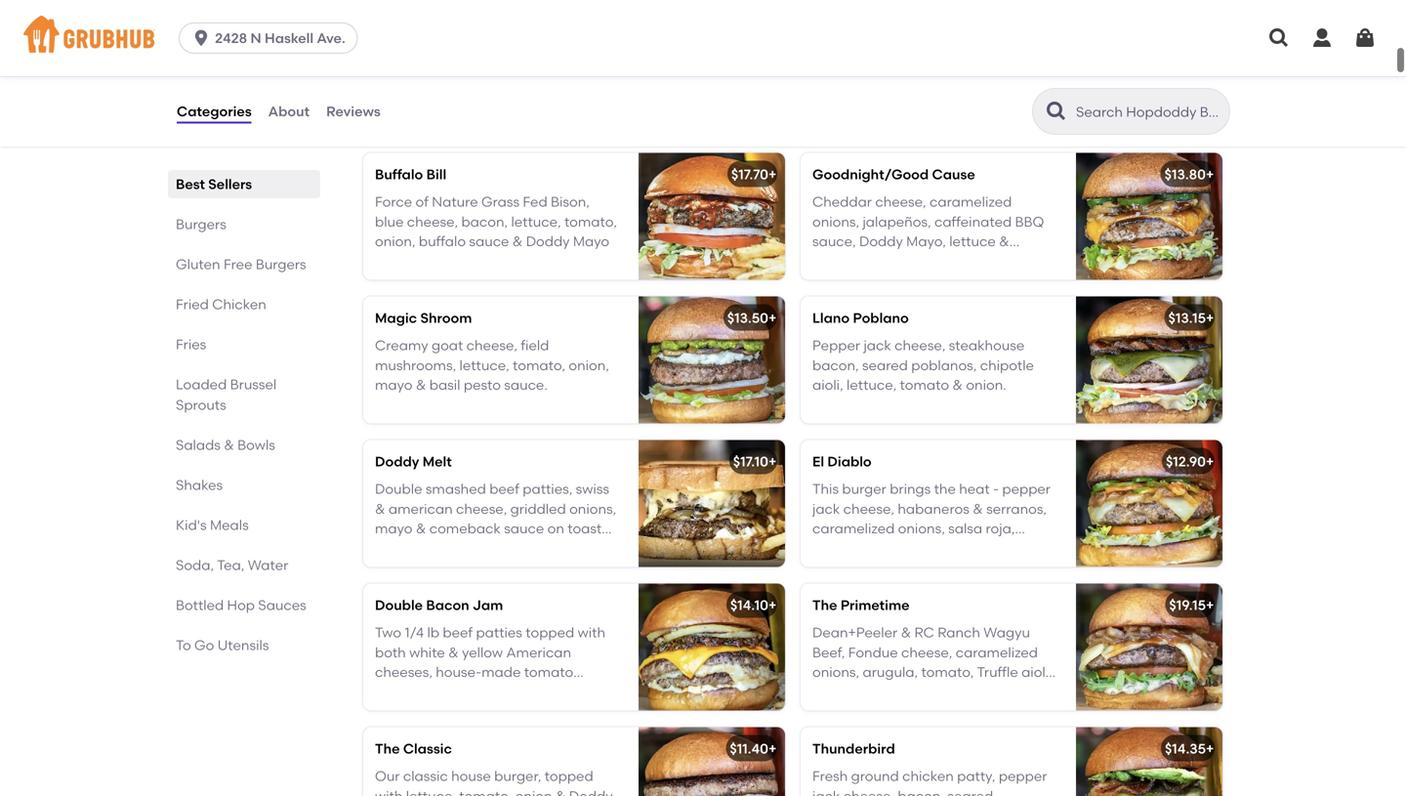 Task type: locate. For each thing, give the bounding box(es) containing it.
grass for fried
[[919, 50, 958, 67]]

bond
[[914, 90, 949, 106]]

the up our
[[375, 740, 400, 757]]

topped
[[526, 624, 575, 641], [545, 768, 594, 785]]

1 vertical spatial jack
[[813, 501, 841, 517]]

2 mayo from the top
[[375, 521, 413, 537]]

0 horizontal spatial crispy
[[530, 70, 569, 86]]

doddy
[[526, 233, 570, 250], [375, 453, 420, 470]]

force for blue
[[375, 194, 412, 210]]

0 horizontal spatial fried
[[176, 296, 209, 313]]

1 vertical spatial onion,
[[569, 357, 610, 374]]

0 vertical spatial jack
[[864, 337, 892, 354]]

reviews
[[326, 103, 381, 120]]

onions, down habaneros
[[899, 521, 946, 537]]

jam, inside force of nature grass fed bison, cherry & fig honey jam, crispy onions, goat cheese, pink peppercorn & lemon dressed arugula
[[498, 70, 527, 86]]

tomato, up mayo
[[565, 213, 617, 230]]

pesto
[[464, 377, 501, 393]]

1 vertical spatial sauce
[[504, 521, 544, 537]]

bread.
[[399, 540, 442, 557]]

cheese, up the pesto on the left
[[467, 337, 518, 354]]

egg,
[[947, 70, 977, 86]]

grass inside force of nature grass fed bison, blue cheese, bacon, lettuce, tomato, onion, buffalo sauce & doddy mayo
[[482, 194, 520, 210]]

0 vertical spatial aioli
[[1013, 109, 1040, 126]]

grass inside the 'force of nature grass fed beef, sunny side up fried egg,  cheese frico, brother's bond bourbon onion jam, crispy onions & au poivre aioli'
[[919, 50, 958, 67]]

the primetime image
[[1077, 584, 1223, 711]]

0 vertical spatial goat
[[425, 90, 457, 106]]

pepper
[[1003, 481, 1051, 497], [999, 768, 1048, 785]]

bison, inside force of nature grass fed bison, blue cheese, bacon, lettuce, tomato, onion, buffalo sauce & doddy mayo
[[551, 194, 590, 210]]

grass up "egg,"
[[919, 50, 958, 67]]

grass for honey
[[482, 50, 520, 67]]

0 horizontal spatial onion
[[515, 788, 553, 796]]

soda,
[[176, 557, 214, 574]]

1 vertical spatial jam,
[[813, 109, 842, 126]]

jam, up pink
[[498, 70, 527, 86]]

0 horizontal spatial jam,
[[421, 684, 450, 701]]

honey
[[454, 70, 495, 86]]

1 vertical spatial onion
[[515, 788, 553, 796]]

nature inside force of nature grass fed bison, cherry & fig honey jam, crispy onions, goat cheese, pink peppercorn & lemon dressed arugula
[[432, 50, 478, 67]]

blue
[[375, 213, 404, 230]]

nature for fig
[[432, 50, 478, 67]]

chicken
[[903, 768, 954, 785]]

beef,
[[989, 50, 1021, 67], [813, 644, 845, 661]]

bacon,
[[462, 213, 508, 230], [813, 357, 859, 374], [898, 788, 945, 796]]

aioli inside the 'force of nature grass fed beef, sunny side up fried egg,  cheese frico, brother's bond bourbon onion jam, crispy onions & au poivre aioli'
[[1013, 109, 1040, 126]]

comeback
[[430, 521, 501, 537]]

1 vertical spatial bacon,
[[813, 357, 859, 374]]

double up two
[[375, 597, 423, 613]]

svg image
[[1268, 26, 1292, 50], [1311, 26, 1335, 50], [1354, 26, 1378, 50]]

1 horizontal spatial svg image
[[1311, 26, 1335, 50]]

0 vertical spatial bacon,
[[462, 213, 508, 230]]

fresh ground chicken patty, pepper jack cheese, bacon, seare
[[813, 768, 1048, 796]]

cheese, up buffalo
[[407, 213, 458, 230]]

0 horizontal spatial the
[[375, 740, 400, 757]]

cheese, inside force of nature grass fed bison, blue cheese, bacon, lettuce, tomato, onion, buffalo sauce & doddy mayo
[[407, 213, 458, 230]]

sauce for bacon,
[[469, 233, 509, 250]]

chipotle inside pepper jack cheese, steakhouse bacon, seared poblanos, chipotle aioli, lettuce, tomato & onion.
[[981, 357, 1035, 374]]

meals
[[210, 517, 249, 533]]

1 vertical spatial bison,
[[551, 194, 590, 210]]

goat inside force of nature grass fed bison, cherry & fig honey jam, crispy onions, goat cheese, pink peppercorn & lemon dressed arugula
[[425, 90, 457, 106]]

aioli
[[1013, 109, 1040, 126], [990, 540, 1017, 557], [1022, 664, 1049, 681]]

2 vertical spatial tomato
[[524, 664, 574, 681]]

0 vertical spatial pepper
[[1003, 481, 1051, 497]]

main navigation navigation
[[0, 0, 1407, 76]]

tomato up primetime
[[866, 540, 915, 557]]

jam, for two 1/4 lb beef patties topped with both white & yellow american cheeses, house-made tomato bacon jam, mustard grilled onions & pickled mayo.
[[421, 684, 450, 701]]

0 vertical spatial onions
[[887, 109, 931, 126]]

fried
[[911, 70, 944, 86], [176, 296, 209, 313]]

sauce down the griddled
[[504, 521, 544, 537]]

+ for $11.40
[[769, 740, 777, 757]]

onion down cheese
[[1012, 90, 1049, 106]]

tomato, down house
[[459, 788, 512, 796]]

1 vertical spatial pepper
[[999, 768, 1048, 785]]

lettuce, inside creamy goat cheese, field mushrooms, lettuce, tomato, onion, mayo & basil pesto sauce.
[[460, 357, 510, 374]]

search icon image
[[1045, 100, 1069, 123]]

toasted
[[568, 521, 619, 537]]

0 vertical spatial caramelized
[[813, 521, 895, 537]]

jam, inside two 1/4 lb beef patties topped with both white & yellow american cheeses, house-made tomato bacon jam, mustard grilled onions & pickled mayo.
[[421, 684, 450, 701]]

beef right lb
[[443, 624, 473, 641]]

1 horizontal spatial onions
[[887, 109, 931, 126]]

1 horizontal spatial onion
[[1012, 90, 1049, 106]]

1 vertical spatial crispy
[[845, 109, 884, 126]]

onions down bond
[[887, 109, 931, 126]]

1 vertical spatial goat
[[432, 337, 463, 354]]

1 vertical spatial chipotle
[[932, 540, 986, 557]]

serranos,
[[987, 501, 1047, 517]]

bacon, up buffalo
[[462, 213, 508, 230]]

0 vertical spatial beef
[[490, 481, 520, 497]]

0 vertical spatial onion
[[1012, 90, 1049, 106]]

sauce. up the primetime
[[813, 560, 856, 577]]

buffalo bill image
[[639, 153, 786, 280]]

1 vertical spatial topped
[[545, 768, 594, 785]]

mushrooms,
[[375, 357, 456, 374]]

jam, up mayo.
[[421, 684, 450, 701]]

cheese, inside pepper jack cheese, steakhouse bacon, seared poblanos, chipotle aioli, lettuce, tomato & onion.
[[895, 337, 946, 354]]

0 horizontal spatial bacon,
[[462, 213, 508, 230]]

onions, down cherry
[[375, 90, 422, 106]]

tea,
[[217, 557, 245, 574]]

0 horizontal spatial caramelized
[[813, 521, 895, 537]]

this burger brings the heat - pepper jack cheese, habaneros & serranos, caramelized onions, salsa roja, lettuce, tomato & chipotle aioli sauce.
[[813, 481, 1051, 577]]

nature down the bill
[[432, 194, 478, 210]]

topped right 'burger,' at bottom left
[[545, 768, 594, 785]]

0 vertical spatial double
[[375, 481, 423, 497]]

poblano
[[853, 310, 909, 326]]

arugula
[[375, 129, 427, 146]]

1 horizontal spatial caramelized
[[956, 644, 1039, 661]]

0 vertical spatial beef,
[[989, 50, 1021, 67]]

nature inside the 'force of nature grass fed beef, sunny side up fried egg,  cheese frico, brother's bond bourbon onion jam, crispy onions & au poivre aioli'
[[870, 50, 916, 67]]

1 vertical spatial burgers
[[256, 256, 306, 273]]

onions, inside dean+peeler & rc ranch wagyu beef, fondue cheese, caramelized onions, arugula, tomato, truffle aioli & hd1 steak sauces.
[[813, 664, 860, 681]]

1 vertical spatial with
[[375, 788, 403, 796]]

mustard
[[454, 684, 509, 701]]

0 horizontal spatial beef
[[443, 624, 473, 641]]

force of nature grass fed beef, sunny side up fried egg,  cheese frico, brother's bond bourbon onion jam, crispy onions & au poivre aioli
[[813, 50, 1049, 126]]

onions, inside force of nature grass fed bison, cherry & fig honey jam, crispy onions, goat cheese, pink peppercorn & lemon dressed arugula
[[375, 90, 422, 106]]

utensils
[[218, 637, 269, 654]]

crispy up pink
[[530, 70, 569, 86]]

+ for $14.35
[[1207, 740, 1215, 757]]

0 vertical spatial bison,
[[551, 50, 590, 67]]

1/4
[[405, 624, 424, 641]]

beef, for hd1
[[813, 644, 845, 661]]

0 vertical spatial chipotle
[[981, 357, 1035, 374]]

fed down dressed
[[523, 194, 548, 210]]

1 bison, from the top
[[551, 50, 590, 67]]

jack inside the fresh ground chicken patty, pepper jack cheese, bacon, seare
[[813, 788, 841, 796]]

+ for $13.50
[[769, 310, 777, 326]]

pepper up serranos,
[[1003, 481, 1051, 497]]

0 vertical spatial doddy
[[526, 233, 570, 250]]

doddy left mayo
[[526, 233, 570, 250]]

bacon, inside force of nature grass fed bison, blue cheese, bacon, lettuce, tomato, onion, buffalo sauce & doddy mayo
[[462, 213, 508, 230]]

burgers up the gluten
[[176, 216, 226, 233]]

fed for jam,
[[523, 50, 548, 67]]

0 vertical spatial tomato
[[900, 377, 950, 393]]

$17.70 +
[[732, 166, 777, 183]]

0 vertical spatial topped
[[526, 624, 575, 641]]

0 horizontal spatial svg image
[[1268, 26, 1292, 50]]

loaded
[[176, 376, 227, 393]]

of inside force of nature grass fed bison, blue cheese, bacon, lettuce, tomato, onion, buffalo sauce & doddy mayo
[[416, 194, 429, 210]]

force inside force of nature grass fed bison, cherry & fig honey jam, crispy onions, goat cheese, pink peppercorn & lemon dressed arugula
[[375, 50, 412, 67]]

1 vertical spatial aioli
[[990, 540, 1017, 557]]

onions, up toasted
[[570, 501, 617, 517]]

2 vertical spatial aioli
[[1022, 664, 1049, 681]]

bison, up mayo
[[551, 194, 590, 210]]

cheese, down burger
[[844, 501, 895, 517]]

onions right "grilled"
[[557, 684, 601, 701]]

cheese, inside dean+peeler & rc ranch wagyu beef, fondue cheese, caramelized onions, arugula, tomato, truffle aioli & hd1 steak sauces.
[[902, 644, 953, 661]]

0 vertical spatial jam,
[[498, 70, 527, 86]]

salads & bowls
[[176, 437, 275, 453]]

$13.50 +
[[728, 310, 777, 326]]

1 horizontal spatial jam,
[[498, 70, 527, 86]]

1 horizontal spatial bacon,
[[813, 357, 859, 374]]

jack down fresh on the right of the page
[[813, 788, 841, 796]]

0 vertical spatial the
[[813, 597, 838, 613]]

fed up "egg,"
[[961, 50, 985, 67]]

goat inside creamy goat cheese, field mushrooms, lettuce, tomato, onion, mayo & basil pesto sauce.
[[432, 337, 463, 354]]

with down our
[[375, 788, 403, 796]]

cheese, down 'rc'
[[902, 644, 953, 661]]

caramelized down burger
[[813, 521, 895, 537]]

n
[[251, 30, 262, 46]]

1 vertical spatial fried
[[176, 296, 209, 313]]

1 horizontal spatial sauce.
[[813, 560, 856, 577]]

2 horizontal spatial svg image
[[1354, 26, 1378, 50]]

beef, inside dean+peeler & rc ranch wagyu beef, fondue cheese, caramelized onions, arugula, tomato, truffle aioli & hd1 steak sauces.
[[813, 644, 845, 661]]

about
[[268, 103, 310, 120]]

our
[[375, 768, 400, 785]]

+ for $17.10
[[769, 453, 777, 470]]

crispy
[[530, 70, 569, 86], [845, 109, 884, 126]]

2 double from the top
[[375, 597, 423, 613]]

1 horizontal spatial crispy
[[845, 109, 884, 126]]

cheese, up poblanos,
[[895, 337, 946, 354]]

truffle
[[978, 664, 1019, 681]]

mayo up rye
[[375, 521, 413, 537]]

double up 'american'
[[375, 481, 423, 497]]

cherry
[[375, 70, 417, 86]]

nature inside force of nature grass fed bison, blue cheese, bacon, lettuce, tomato, onion, buffalo sauce & doddy mayo
[[432, 194, 478, 210]]

tomato, inside dean+peeler & rc ranch wagyu beef, fondue cheese, caramelized onions, arugula, tomato, truffle aioli & hd1 steak sauces.
[[922, 664, 974, 681]]

chipotle
[[981, 357, 1035, 374], [932, 540, 986, 557]]

jack up the seared
[[864, 337, 892, 354]]

magic shroom image
[[639, 296, 786, 423]]

jam, down frico,
[[813, 109, 842, 126]]

arugula,
[[863, 664, 918, 681]]

0 vertical spatial mayo
[[375, 377, 413, 393]]

of down the buffalo bill
[[416, 194, 429, 210]]

1 horizontal spatial burgers
[[256, 256, 306, 273]]

force up the sunny
[[813, 50, 850, 67]]

ranch
[[938, 624, 981, 641]]

with right patties
[[578, 624, 606, 641]]

0 vertical spatial sauce.
[[504, 377, 548, 393]]

jam, inside the 'force of nature grass fed beef, sunny side up fried egg,  cheese frico, brother's bond bourbon onion jam, crispy onions & au poivre aioli'
[[813, 109, 842, 126]]

onions, inside the this burger brings the heat - pepper jack cheese, habaneros & serranos, caramelized onions, salsa roja, lettuce, tomato & chipotle aioli sauce.
[[899, 521, 946, 537]]

0 vertical spatial fried
[[911, 70, 944, 86]]

sauce inside double smashed beef patties, swiss & american cheese, griddled onions, mayo & comeback sauce on toasted rye bread.
[[504, 521, 544, 537]]

fed inside force of nature grass fed bison, blue cheese, bacon, lettuce, tomato, onion, buffalo sauce & doddy mayo
[[523, 194, 548, 210]]

0 horizontal spatial sauce.
[[504, 377, 548, 393]]

0 vertical spatial sauce
[[469, 233, 509, 250]]

llano poblano
[[813, 310, 909, 326]]

onions, inside double smashed beef patties, swiss & american cheese, griddled onions, mayo & comeback sauce on toasted rye bread.
[[570, 501, 617, 517]]

force for sunny
[[813, 50, 850, 67]]

kid's
[[176, 517, 207, 533]]

double inside double smashed beef patties, swiss & american cheese, griddled onions, mayo & comeback sauce on toasted rye bread.
[[375, 481, 423, 497]]

1 horizontal spatial fried
[[911, 70, 944, 86]]

tomato inside two 1/4 lb beef patties topped with both white & yellow american cheeses, house-made tomato bacon jam, mustard grilled onions & pickled mayo.
[[524, 664, 574, 681]]

2 bison, from the top
[[551, 194, 590, 210]]

1 vertical spatial double
[[375, 597, 423, 613]]

goat
[[425, 90, 457, 106], [432, 337, 463, 354]]

topped up american
[[526, 624, 575, 641]]

pickled
[[375, 704, 423, 720]]

roja,
[[986, 521, 1016, 537]]

chipotle down "salsa"
[[932, 540, 986, 557]]

+ for $13.80
[[1207, 166, 1215, 183]]

made
[[482, 664, 521, 681]]

aioli left search icon
[[1013, 109, 1040, 126]]

fried up fries
[[176, 296, 209, 313]]

force up cherry
[[375, 50, 412, 67]]

force inside the 'force of nature grass fed beef, sunny side up fried egg,  cheese frico, brother's bond bourbon onion jam, crispy onions & au poivre aioli'
[[813, 50, 850, 67]]

$13.80 +
[[1165, 166, 1215, 183]]

doddy inside force of nature grass fed bison, blue cheese, bacon, lettuce, tomato, onion, buffalo sauce & doddy mayo
[[526, 233, 570, 250]]

goat down shroom
[[432, 337, 463, 354]]

0 horizontal spatial burgers
[[176, 216, 226, 233]]

caramelized inside the this burger brings the heat - pepper jack cheese, habaneros & serranos, caramelized onions, salsa roja, lettuce, tomato & chipotle aioli sauce.
[[813, 521, 895, 537]]

nature up up
[[870, 50, 916, 67]]

tomato down american
[[524, 664, 574, 681]]

1 vertical spatial caramelized
[[956, 644, 1039, 661]]

pepper right patty,
[[999, 768, 1048, 785]]

nature up fig
[[432, 50, 478, 67]]

best
[[176, 176, 205, 192]]

doddy melt
[[375, 453, 452, 470]]

field
[[521, 337, 549, 354]]

of for side
[[853, 50, 867, 67]]

lettuce, inside pepper jack cheese, steakhouse bacon, seared poblanos, chipotle aioli, lettuce, tomato & onion.
[[847, 377, 897, 393]]

0 horizontal spatial onions
[[557, 684, 601, 701]]

1 vertical spatial beef
[[443, 624, 473, 641]]

nature for up
[[870, 50, 916, 67]]

onions
[[887, 109, 931, 126], [557, 684, 601, 701]]

1 horizontal spatial beef,
[[989, 50, 1021, 67]]

onions, up hd1 on the bottom right of the page
[[813, 664, 860, 681]]

1 double from the top
[[375, 481, 423, 497]]

with
[[578, 624, 606, 641], [375, 788, 403, 796]]

$13.80
[[1165, 166, 1207, 183]]

2 vertical spatial jam,
[[421, 684, 450, 701]]

1 horizontal spatial doddy
[[526, 233, 570, 250]]

$11.40 +
[[730, 740, 777, 757]]

sauce right buffalo
[[469, 233, 509, 250]]

beef inside double smashed beef patties, swiss & american cheese, griddled onions, mayo & comeback sauce on toasted rye bread.
[[490, 481, 520, 497]]

tomato, inside our classic house burger, topped with lettuce, tomato, onion & dodd
[[459, 788, 512, 796]]

+ for $17.70
[[769, 166, 777, 183]]

1 vertical spatial mayo
[[375, 521, 413, 537]]

grass down lemon
[[482, 194, 520, 210]]

beef up the griddled
[[490, 481, 520, 497]]

bacon
[[426, 597, 470, 613]]

doddy left melt
[[375, 453, 420, 470]]

beef, up cheese
[[989, 50, 1021, 67]]

tomato inside pepper jack cheese, steakhouse bacon, seared poblanos, chipotle aioli, lettuce, tomato & onion.
[[900, 377, 950, 393]]

0 horizontal spatial onion,
[[375, 233, 416, 250]]

swiss
[[576, 481, 610, 497]]

1 vertical spatial beef,
[[813, 644, 845, 661]]

side
[[856, 70, 885, 86]]

beef, inside the 'force of nature grass fed beef, sunny side up fried egg,  cheese frico, brother's bond bourbon onion jam, crispy onions & au poivre aioli'
[[989, 50, 1021, 67]]

1 vertical spatial sauce.
[[813, 560, 856, 577]]

crispy down brother's
[[845, 109, 884, 126]]

1 horizontal spatial beef
[[490, 481, 520, 497]]

& inside our classic house burger, topped with lettuce, tomato, onion & dodd
[[556, 788, 566, 796]]

the primetime
[[813, 597, 910, 613]]

pink
[[515, 90, 543, 106]]

onion down 'burger,' at bottom left
[[515, 788, 553, 796]]

aioli right truffle
[[1022, 664, 1049, 681]]

0 vertical spatial crispy
[[530, 70, 569, 86]]

tomato
[[900, 377, 950, 393], [866, 540, 915, 557], [524, 664, 574, 681]]

&
[[421, 70, 431, 86], [457, 109, 467, 126], [934, 109, 945, 126], [513, 233, 523, 250], [416, 377, 426, 393], [953, 377, 963, 393], [224, 437, 234, 453], [375, 501, 385, 517], [973, 501, 984, 517], [416, 521, 426, 537], [919, 540, 929, 557], [901, 624, 912, 641], [449, 644, 459, 661], [604, 684, 614, 701], [813, 684, 823, 701], [556, 788, 566, 796]]

1 horizontal spatial the
[[813, 597, 838, 613]]

chipotle inside the this burger brings the heat - pepper jack cheese, habaneros & serranos, caramelized onions, salsa roja, lettuce, tomato & chipotle aioli sauce.
[[932, 540, 986, 557]]

2 horizontal spatial jam,
[[813, 109, 842, 126]]

bacon, inside the fresh ground chicken patty, pepper jack cheese, bacon, seare
[[898, 788, 945, 796]]

$13.15
[[1169, 310, 1207, 326]]

topped inside two 1/4 lb beef patties topped with both white & yellow american cheeses, house-made tomato bacon jam, mustard grilled onions & pickled mayo.
[[526, 624, 575, 641]]

kid's meals
[[176, 517, 249, 533]]

sauce inside force of nature grass fed bison, blue cheese, bacon, lettuce, tomato, onion, buffalo sauce & doddy mayo
[[469, 233, 509, 250]]

pepper jack cheese, steakhouse bacon, seared poblanos, chipotle aioli, lettuce, tomato & onion.
[[813, 337, 1035, 393]]

0 horizontal spatial beef,
[[813, 644, 845, 661]]

lemon
[[470, 109, 512, 126]]

fried up bond
[[911, 70, 944, 86]]

fed inside force of nature grass fed bison, cherry & fig honey jam, crispy onions, goat cheese, pink peppercorn & lemon dressed arugula
[[523, 50, 548, 67]]

nature
[[432, 50, 478, 67], [870, 50, 916, 67], [432, 194, 478, 210]]

doddy melt image
[[639, 440, 786, 567]]

bison, inside force of nature grass fed bison, cherry & fig honey jam, crispy onions, goat cheese, pink peppercorn & lemon dressed arugula
[[551, 50, 590, 67]]

& inside pepper jack cheese, steakhouse bacon, seared poblanos, chipotle aioli, lettuce, tomato & onion.
[[953, 377, 963, 393]]

the up dean+peeler
[[813, 597, 838, 613]]

0 horizontal spatial doddy
[[375, 453, 420, 470]]

of for &
[[416, 50, 429, 67]]

of up side
[[853, 50, 867, 67]]

chicken
[[212, 296, 266, 313]]

cheese, down ground
[[844, 788, 895, 796]]

caramelized up truffle
[[956, 644, 1039, 661]]

0 horizontal spatial with
[[375, 788, 403, 796]]

tomato, up sauces.
[[922, 664, 974, 681]]

2 vertical spatial bacon,
[[898, 788, 945, 796]]

beef, down dean+peeler
[[813, 644, 845, 661]]

cheese, up lemon
[[460, 90, 511, 106]]

1 vertical spatial the
[[375, 740, 400, 757]]

jack down this
[[813, 501, 841, 517]]

tomato, down field
[[513, 357, 566, 374]]

aioli inside dean+peeler & rc ranch wagyu beef, fondue cheese, caramelized onions, arugula, tomato, truffle aioli & hd1 steak sauces.
[[1022, 664, 1049, 681]]

of inside the 'force of nature grass fed beef, sunny side up fried egg,  cheese frico, brother's bond bourbon onion jam, crispy onions & au poivre aioli'
[[853, 50, 867, 67]]

to go utensils
[[176, 637, 269, 654]]

of inside force of nature grass fed bison, cherry & fig honey jam, crispy onions, goat cheese, pink peppercorn & lemon dressed arugula
[[416, 50, 429, 67]]

fed up pink
[[523, 50, 548, 67]]

grass up honey
[[482, 50, 520, 67]]

sauce. down field
[[504, 377, 548, 393]]

pepper inside the fresh ground chicken patty, pepper jack cheese, bacon, seare
[[999, 768, 1048, 785]]

cheese, inside the fresh ground chicken patty, pepper jack cheese, bacon, seare
[[844, 788, 895, 796]]

caramelized inside dean+peeler & rc ranch wagyu beef, fondue cheese, caramelized onions, arugula, tomato, truffle aioli & hd1 steak sauces.
[[956, 644, 1039, 661]]

1 mayo from the top
[[375, 377, 413, 393]]

force for cherry
[[375, 50, 412, 67]]

goat down fig
[[425, 90, 457, 106]]

0 vertical spatial onion,
[[375, 233, 416, 250]]

of up cherry
[[416, 50, 429, 67]]

chipotle down the steakhouse
[[981, 357, 1035, 374]]

fried inside the 'force of nature grass fed beef, sunny side up fried egg,  cheese frico, brother's bond bourbon onion jam, crispy onions & au poivre aioli'
[[911, 70, 944, 86]]

tomato, inside creamy goat cheese, field mushrooms, lettuce, tomato, onion, mayo & basil pesto sauce.
[[513, 357, 566, 374]]

1 horizontal spatial onion,
[[569, 357, 610, 374]]

sauces
[[258, 597, 307, 614]]

tomato, inside force of nature grass fed bison, blue cheese, bacon, lettuce, tomato, onion, buffalo sauce & doddy mayo
[[565, 213, 617, 230]]

bacon, down chicken
[[898, 788, 945, 796]]

0 vertical spatial with
[[578, 624, 606, 641]]

3 svg image from the left
[[1354, 26, 1378, 50]]

force up the blue
[[375, 194, 412, 210]]

beef, for bourbon
[[989, 50, 1021, 67]]

thunderbird image
[[1077, 727, 1223, 796]]

aioli down roja,
[[990, 540, 1017, 557]]

llano poblano image
[[1077, 296, 1223, 423]]

1 vertical spatial onions
[[557, 684, 601, 701]]

onion inside the 'force of nature grass fed beef, sunny side up fried egg,  cheese frico, brother's bond bourbon onion jam, crispy onions & au poivre aioli'
[[1012, 90, 1049, 106]]

cheese, inside creamy goat cheese, field mushrooms, lettuce, tomato, onion, mayo & basil pesto sauce.
[[467, 337, 518, 354]]

2 horizontal spatial bacon,
[[898, 788, 945, 796]]

bacon, down pepper
[[813, 357, 859, 374]]

jam
[[473, 597, 503, 613]]

2 vertical spatial jack
[[813, 788, 841, 796]]

sellers
[[208, 176, 252, 192]]

fed inside the 'force of nature grass fed beef, sunny side up fried egg,  cheese frico, brother's bond bourbon onion jam, crispy onions & au poivre aioli'
[[961, 50, 985, 67]]

cheese, up comeback
[[456, 501, 507, 517]]

1 horizontal spatial with
[[578, 624, 606, 641]]

sauce for griddled
[[504, 521, 544, 537]]

grass inside force of nature grass fed bison, cherry & fig honey jam, crispy onions, goat cheese, pink peppercorn & lemon dressed arugula
[[482, 50, 520, 67]]

force inside force of nature grass fed bison, blue cheese, bacon, lettuce, tomato, onion, buffalo sauce & doddy mayo
[[375, 194, 412, 210]]

tomato down poblanos,
[[900, 377, 950, 393]]

mayo down mushrooms,
[[375, 377, 413, 393]]

bison, up dressed
[[551, 50, 590, 67]]

+ for $13.15
[[1207, 310, 1215, 326]]

smashed
[[426, 481, 486, 497]]

burgers right the free in the top of the page
[[256, 256, 306, 273]]

svg image
[[192, 28, 211, 48]]

1 vertical spatial tomato
[[866, 540, 915, 557]]



Task type: describe. For each thing, give the bounding box(es) containing it.
sauce. inside creamy goat cheese, field mushrooms, lettuce, tomato, onion, mayo & basil pesto sauce.
[[504, 377, 548, 393]]

dean+peeler
[[813, 624, 898, 641]]

ground
[[852, 768, 900, 785]]

+ for $12.90
[[1207, 453, 1215, 470]]

peppercorn
[[375, 109, 454, 126]]

yellow
[[462, 644, 503, 661]]

Search Hopdoddy Burger Bar search field
[[1075, 103, 1224, 121]]

& inside creamy goat cheese, field mushrooms, lettuce, tomato, onion, mayo & basil pesto sauce.
[[416, 377, 426, 393]]

bacon, inside pepper jack cheese, steakhouse bacon, seared poblanos, chipotle aioli, lettuce, tomato & onion.
[[813, 357, 859, 374]]

double for double bacon jam
[[375, 597, 423, 613]]

bottled hop sauces
[[176, 597, 307, 614]]

about button
[[267, 76, 311, 147]]

jack inside pepper jack cheese, steakhouse bacon, seared poblanos, chipotle aioli, lettuce, tomato & onion.
[[864, 337, 892, 354]]

brother's
[[852, 90, 911, 106]]

the for the primetime
[[813, 597, 838, 613]]

cheese, inside the this burger brings the heat - pepper jack cheese, habaneros & serranos, caramelized onions, salsa roja, lettuce, tomato & chipotle aioli sauce.
[[844, 501, 895, 517]]

tomato inside the this burger brings the heat - pepper jack cheese, habaneros & serranos, caramelized onions, salsa roja, lettuce, tomato & chipotle aioli sauce.
[[866, 540, 915, 557]]

$17.10
[[734, 453, 769, 470]]

force of nature grass fed bison, cherry & fig honey jam, crispy onions, goat cheese, pink peppercorn & lemon dressed arugula
[[375, 50, 590, 146]]

steak
[[855, 684, 891, 701]]

crispy inside the 'force of nature grass fed beef, sunny side up fried egg,  cheese frico, brother's bond bourbon onion jam, crispy onions & au poivre aioli'
[[845, 109, 884, 126]]

double smashed beef patties, swiss & american cheese, griddled onions, mayo & comeback sauce on toasted rye bread.
[[375, 481, 619, 557]]

magic
[[375, 310, 417, 326]]

onion, inside creamy goat cheese, field mushrooms, lettuce, tomato, onion, mayo & basil pesto sauce.
[[569, 357, 610, 374]]

cheese, inside force of nature grass fed bison, cherry & fig honey jam, crispy onions, goat cheese, pink peppercorn & lemon dressed arugula
[[460, 90, 511, 106]]

rc
[[915, 624, 935, 641]]

el
[[813, 453, 825, 470]]

lb
[[427, 624, 440, 641]]

magic shroom
[[375, 310, 472, 326]]

$12.90
[[1167, 453, 1207, 470]]

ave.
[[317, 30, 346, 46]]

lettuce, inside force of nature grass fed bison, blue cheese, bacon, lettuce, tomato, onion, buffalo sauce & doddy mayo
[[511, 213, 561, 230]]

with inside our classic house burger, topped with lettuce, tomato, onion & dodd
[[375, 788, 403, 796]]

hop
[[227, 597, 255, 614]]

mother nature image
[[1077, 9, 1223, 136]]

double bacon jam image
[[639, 584, 786, 711]]

goodnight/good cause
[[813, 166, 976, 183]]

1 vertical spatial doddy
[[375, 453, 420, 470]]

salads
[[176, 437, 221, 453]]

lettuce, inside our classic house burger, topped with lettuce, tomato, onion & dodd
[[406, 788, 456, 796]]

sunny
[[813, 70, 853, 86]]

$11.40
[[730, 740, 769, 757]]

loaded brussel sprouts
[[176, 376, 277, 413]]

onions inside the 'force of nature grass fed beef, sunny side up fried egg,  cheese frico, brother's bond bourbon onion jam, crispy onions & au poivre aioli'
[[887, 109, 931, 126]]

reviews button
[[325, 76, 382, 147]]

aioli inside the this burger brings the heat - pepper jack cheese, habaneros & serranos, caramelized onions, salsa roja, lettuce, tomato & chipotle aioli sauce.
[[990, 540, 1017, 557]]

gluten
[[176, 256, 220, 273]]

the
[[935, 481, 956, 497]]

salsa
[[949, 521, 983, 537]]

2428 n haskell ave.
[[215, 30, 346, 46]]

double for double smashed beef patties, swiss & american cheese, griddled onions, mayo & comeback sauce on toasted rye bread.
[[375, 481, 423, 497]]

fed for tomato,
[[523, 194, 548, 210]]

bison, for jam,
[[551, 50, 590, 67]]

beef inside two 1/4 lb beef patties topped with both white & yellow american cheeses, house-made tomato bacon jam, mustard grilled onions & pickled mayo.
[[443, 624, 473, 641]]

sauce. inside the this burger brings the heat - pepper jack cheese, habaneros & serranos, caramelized onions, salsa roja, lettuce, tomato & chipotle aioli sauce.
[[813, 560, 856, 577]]

roosevelt image
[[639, 9, 786, 136]]

cheese, inside double smashed beef patties, swiss & american cheese, griddled onions, mayo & comeback sauce on toasted rye bread.
[[456, 501, 507, 517]]

force of nature grass fed beef, sunny side up fried egg,  cheese frico, brother's bond bourbon onion jam, crispy onions & au poivre aioli button
[[801, 9, 1223, 136]]

burger
[[843, 481, 887, 497]]

goodnight/good
[[813, 166, 929, 183]]

goodnight/good cause image
[[1077, 153, 1223, 280]]

bourbon
[[952, 90, 1008, 106]]

el diablo image
[[1077, 440, 1223, 567]]

gluten free burgers
[[176, 256, 306, 273]]

$17.10 +
[[734, 453, 777, 470]]

mayo inside double smashed beef patties, swiss & american cheese, griddled onions, mayo & comeback sauce on toasted rye bread.
[[375, 521, 413, 537]]

grass for lettuce,
[[482, 194, 520, 210]]

lettuce, inside the this burger brings the heat - pepper jack cheese, habaneros & serranos, caramelized onions, salsa roja, lettuce, tomato & chipotle aioli sauce.
[[813, 540, 863, 557]]

bison, for tomato,
[[551, 194, 590, 210]]

mayo
[[573, 233, 610, 250]]

mayo inside creamy goat cheese, field mushrooms, lettuce, tomato, onion, mayo & basil pesto sauce.
[[375, 377, 413, 393]]

buffalo
[[419, 233, 466, 250]]

thunderbird
[[813, 740, 896, 757]]

onion inside our classic house burger, topped with lettuce, tomato, onion & dodd
[[515, 788, 553, 796]]

two 1/4 lb beef patties topped with both white & yellow american cheeses, house-made tomato bacon jam, mustard grilled onions & pickled mayo.
[[375, 624, 614, 720]]

american
[[507, 644, 572, 661]]

the for the classic
[[375, 740, 400, 757]]

bill
[[427, 166, 447, 183]]

with inside two 1/4 lb beef patties topped with both white & yellow american cheeses, house-made tomato bacon jam, mustard grilled onions & pickled mayo.
[[578, 624, 606, 641]]

dean+peeler & rc ranch wagyu beef, fondue cheese, caramelized onions, arugula, tomato, truffle aioli & hd1 steak sauces.
[[813, 624, 1049, 701]]

crispy inside force of nature grass fed bison, cherry & fig honey jam, crispy onions, goat cheese, pink peppercorn & lemon dressed arugula
[[530, 70, 569, 86]]

wagyu
[[984, 624, 1031, 641]]

the classic
[[375, 740, 452, 757]]

nature for bacon,
[[432, 194, 478, 210]]

$13.50
[[728, 310, 769, 326]]

+ for $19.15
[[1207, 597, 1215, 613]]

fondue
[[849, 644, 899, 661]]

the classic image
[[639, 727, 786, 796]]

fed for egg,
[[961, 50, 985, 67]]

aioli,
[[813, 377, 844, 393]]

up
[[888, 70, 908, 86]]

force of nature grass fed bison, cherry & fig honey jam, crispy onions, goat cheese, pink peppercorn & lemon dressed arugula button
[[363, 9, 786, 146]]

-
[[994, 481, 1000, 497]]

& inside the 'force of nature grass fed beef, sunny side up fried egg,  cheese frico, brother's bond bourbon onion jam, crispy onions & au poivre aioli'
[[934, 109, 945, 126]]

& inside force of nature grass fed bison, blue cheese, bacon, lettuce, tomato, onion, buffalo sauce & doddy mayo
[[513, 233, 523, 250]]

onion.
[[967, 377, 1007, 393]]

to
[[176, 637, 191, 654]]

$13.15 +
[[1169, 310, 1215, 326]]

buffalo bill
[[375, 166, 447, 183]]

au
[[948, 109, 965, 126]]

1 svg image from the left
[[1268, 26, 1292, 50]]

basil
[[430, 377, 461, 393]]

classic
[[403, 768, 448, 785]]

melt
[[423, 453, 452, 470]]

water
[[248, 557, 289, 574]]

categories button
[[176, 76, 253, 147]]

2 svg image from the left
[[1311, 26, 1335, 50]]

bacon
[[375, 684, 418, 701]]

grilled
[[513, 684, 554, 701]]

brussel
[[230, 376, 277, 393]]

double bacon jam
[[375, 597, 503, 613]]

$14.35 +
[[1166, 740, 1215, 757]]

white
[[409, 644, 445, 661]]

topped inside our classic house burger, topped with lettuce, tomato, onion & dodd
[[545, 768, 594, 785]]

+ for $14.10
[[769, 597, 777, 613]]

onions inside two 1/4 lb beef patties topped with both white & yellow american cheeses, house-made tomato bacon jam, mustard grilled onions & pickled mayo.
[[557, 684, 601, 701]]

sauces.
[[894, 684, 944, 701]]

jam, for force of nature grass fed beef, sunny side up fried egg,  cheese frico, brother's bond bourbon onion jam, crispy onions & au poivre aioli
[[813, 109, 842, 126]]

mayo.
[[427, 704, 468, 720]]

shakes
[[176, 477, 223, 493]]

dressed
[[515, 109, 567, 126]]

pepper inside the this burger brings the heat - pepper jack cheese, habaneros & serranos, caramelized onions, salsa roja, lettuce, tomato & chipotle aioli sauce.
[[1003, 481, 1051, 497]]

force of nature grass fed bison, blue cheese, bacon, lettuce, tomato, onion, buffalo sauce & doddy mayo
[[375, 194, 617, 250]]

cheese
[[980, 70, 1030, 86]]

0 vertical spatial burgers
[[176, 216, 226, 233]]

haskell
[[265, 30, 314, 46]]

brings
[[890, 481, 931, 497]]

creamy goat cheese, field mushrooms, lettuce, tomato, onion, mayo & basil pesto sauce.
[[375, 337, 610, 393]]

of for cheese,
[[416, 194, 429, 210]]

jack inside the this burger brings the heat - pepper jack cheese, habaneros & serranos, caramelized onions, salsa roja, lettuce, tomato & chipotle aioli sauce.
[[813, 501, 841, 517]]

onion, inside force of nature grass fed bison, blue cheese, bacon, lettuce, tomato, onion, buffalo sauce & doddy mayo
[[375, 233, 416, 250]]

diablo
[[828, 453, 872, 470]]

patties
[[476, 624, 523, 641]]

free
[[224, 256, 253, 273]]

2428
[[215, 30, 247, 46]]



Task type: vqa. For each thing, say whether or not it's contained in the screenshot.
'thunderbird' Image
yes



